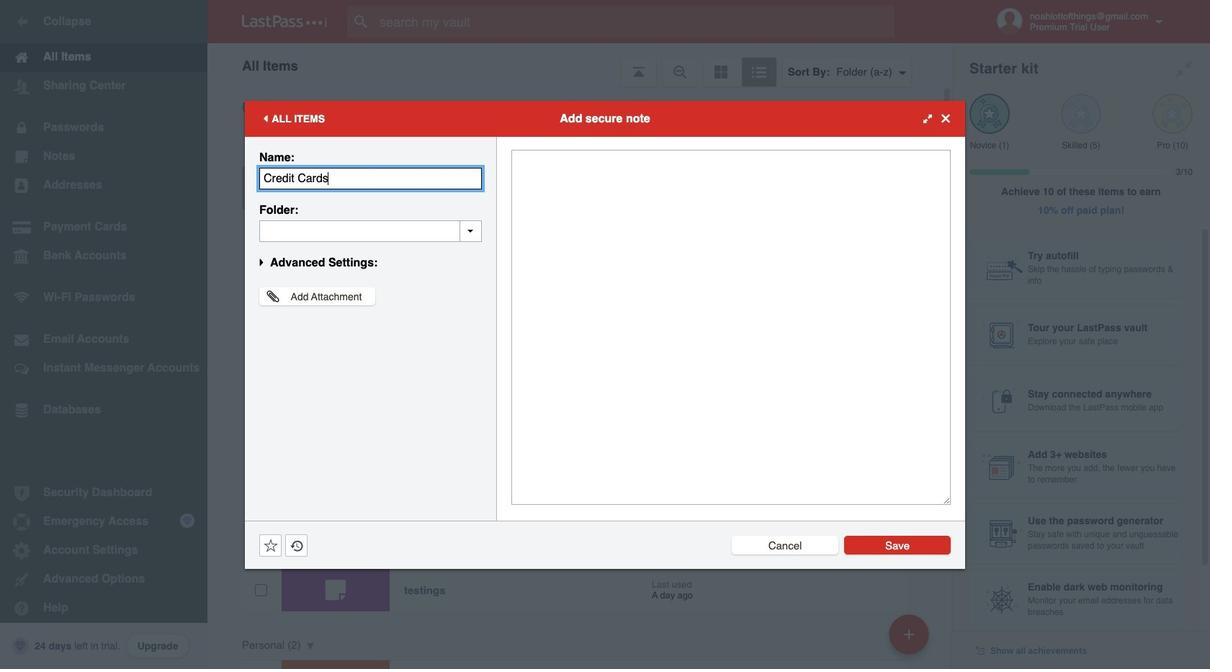 Task type: describe. For each thing, give the bounding box(es) containing it.
search my vault text field
[[347, 6, 923, 37]]

Search search field
[[347, 6, 923, 37]]



Task type: locate. For each thing, give the bounding box(es) containing it.
None text field
[[512, 149, 951, 505], [259, 220, 482, 242], [512, 149, 951, 505], [259, 220, 482, 242]]

None text field
[[259, 167, 482, 189]]

dialog
[[245, 100, 965, 569]]

main navigation navigation
[[0, 0, 207, 669]]

new item navigation
[[884, 610, 938, 669]]

new item image
[[904, 629, 914, 639]]

vault options navigation
[[207, 43, 952, 86]]

lastpass image
[[242, 15, 327, 28]]



Task type: vqa. For each thing, say whether or not it's contained in the screenshot.
Vault Options Navigation
yes



